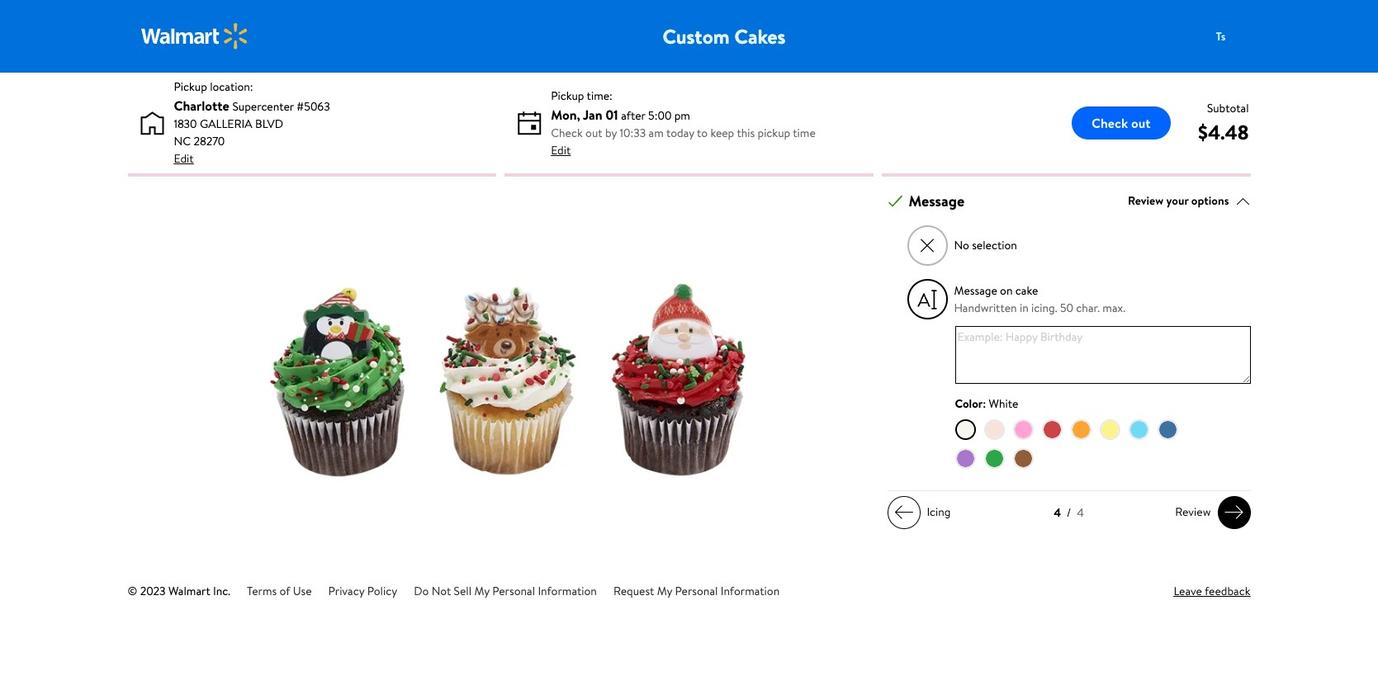 Task type: describe. For each thing, give the bounding box(es) containing it.
terms
[[247, 583, 277, 600]]

cake
[[1016, 282, 1039, 299]]

use
[[293, 583, 312, 600]]

white
[[989, 396, 1019, 412]]

custom cakes
[[663, 22, 786, 50]]

message on cake handwritten in icing. 50 char. max.
[[955, 282, 1126, 316]]

supercenter
[[233, 98, 294, 115]]

color : white
[[955, 396, 1019, 412]]

of
[[280, 583, 290, 600]]

policy
[[367, 583, 397, 600]]

review your options link
[[1128, 190, 1251, 212]]

mon,
[[551, 105, 581, 124]]

charlotte
[[174, 97, 229, 115]]

sell
[[454, 583, 472, 600]]

request
[[614, 583, 655, 600]]

check inside check out button
[[1092, 114, 1129, 132]]

not
[[432, 583, 451, 600]]

blvd
[[255, 116, 283, 132]]

edit inside pickup location: charlotte supercenter # 5063 1830 galleria blvd nc 28270 edit
[[174, 150, 194, 167]]

request my personal information link
[[614, 583, 780, 600]]

edit inside pickup time: mon, jan 01 after 5:00 pm check out by 10:33 am today to keep this pickup time edit
[[551, 142, 571, 158]]

pickup location: charlotte supercenter # 5063 1830 galleria blvd nc 28270 edit
[[174, 78, 330, 167]]

cakes
[[735, 22, 786, 50]]

jan
[[583, 105, 603, 124]]

icing.
[[1032, 300, 1058, 316]]

$4.48
[[1199, 118, 1250, 146]]

10:33
[[620, 124, 646, 141]]

leave feedback
[[1174, 583, 1251, 600]]

icing link
[[888, 496, 958, 529]]

check inside pickup time: mon, jan 01 after 5:00 pm check out by 10:33 am today to keep this pickup time edit
[[551, 124, 583, 141]]

to
[[697, 124, 708, 141]]

1 personal from the left
[[493, 583, 535, 600]]

leave feedback button
[[1174, 583, 1251, 601]]

01
[[606, 105, 619, 124]]

ts
[[1216, 28, 1226, 44]]

galleria
[[200, 116, 252, 132]]

2 information from the left
[[721, 583, 780, 600]]

feedback
[[1205, 583, 1251, 600]]

privacy policy link
[[328, 583, 397, 600]]

5063
[[304, 98, 330, 115]]

privacy policy
[[328, 583, 397, 600]]

©
[[128, 583, 137, 600]]

review your options
[[1128, 193, 1230, 209]]

2023
[[140, 583, 166, 600]]

#
[[297, 98, 304, 115]]

up arrow image
[[1236, 194, 1251, 209]]

50
[[1061, 300, 1074, 316]]

max.
[[1103, 300, 1126, 316]]

icing
[[927, 504, 951, 521]]

options
[[1192, 193, 1230, 209]]

review for review your options
[[1128, 193, 1164, 209]]

do
[[414, 583, 429, 600]]

am
[[649, 124, 664, 141]]

location:
[[210, 78, 253, 95]]

1830
[[174, 116, 197, 132]]

time:
[[587, 87, 613, 104]]

check out
[[1092, 114, 1151, 132]]

:
[[983, 396, 987, 412]]

time
[[793, 124, 816, 141]]



Task type: vqa. For each thing, say whether or not it's contained in the screenshot.
with
no



Task type: locate. For each thing, give the bounding box(es) containing it.
review your options element
[[1128, 193, 1230, 210]]

review up "leave"
[[1176, 504, 1211, 521]]

pickup for charlotte
[[174, 78, 207, 95]]

my right request
[[657, 583, 673, 600]]

review
[[1128, 193, 1164, 209], [1176, 504, 1211, 521]]

1 horizontal spatial check
[[1092, 114, 1129, 132]]

1 horizontal spatial 4
[[1077, 504, 1085, 521]]

pickup inside pickup location: charlotte supercenter # 5063 1830 galleria blvd nc 28270 edit
[[174, 78, 207, 95]]

icon for continue arrow image
[[894, 502, 914, 523], [1225, 502, 1245, 523]]

char.
[[1077, 300, 1100, 316]]

privacy
[[328, 583, 365, 600]]

pickup up charlotte in the left of the page
[[174, 78, 207, 95]]

this
[[737, 124, 755, 141]]

4 left /
[[1054, 504, 1062, 521]]

2 icon for continue arrow image from the left
[[1225, 502, 1245, 523]]

message up handwritten
[[955, 282, 998, 299]]

edit
[[551, 142, 571, 158], [174, 150, 194, 167]]

handwritten
[[955, 300, 1017, 316]]

personal
[[493, 583, 535, 600], [675, 583, 718, 600]]

icon for continue arrow image up feedback
[[1225, 502, 1245, 523]]

0 horizontal spatial information
[[538, 583, 597, 600]]

today
[[667, 124, 695, 141]]

edit link down the nc
[[174, 150, 194, 168]]

do not sell my personal information link
[[414, 583, 597, 600]]

1 horizontal spatial my
[[657, 583, 673, 600]]

nc
[[174, 133, 191, 150]]

1 horizontal spatial pickup
[[551, 87, 584, 104]]

4
[[1054, 504, 1062, 521], [1077, 504, 1085, 521]]

2 my from the left
[[657, 583, 673, 600]]

edit down the nc
[[174, 150, 194, 167]]

pickup
[[758, 124, 791, 141]]

0 horizontal spatial edit link
[[174, 150, 194, 168]]

after
[[621, 107, 646, 124]]

request my personal information
[[614, 583, 780, 600]]

0 horizontal spatial edit
[[174, 150, 194, 167]]

pickup for mon,
[[551, 87, 584, 104]]

my
[[475, 583, 490, 600], [657, 583, 673, 600]]

1 horizontal spatial edit
[[551, 142, 571, 158]]

1 horizontal spatial personal
[[675, 583, 718, 600]]

2 personal from the left
[[675, 583, 718, 600]]

message
[[909, 191, 965, 212], [955, 282, 998, 299]]

out inside pickup time: mon, jan 01 after 5:00 pm check out by 10:33 am today to keep this pickup time edit
[[586, 124, 603, 141]]

check
[[1092, 114, 1129, 132], [551, 124, 583, 141]]

4 / 4
[[1054, 504, 1085, 521]]

keep
[[711, 124, 735, 141]]

0 horizontal spatial review
[[1128, 193, 1164, 209]]

28270
[[194, 133, 225, 150]]

terms of use link
[[247, 583, 312, 600]]

pickup up mon,
[[551, 87, 584, 104]]

my right 'sell'
[[475, 583, 490, 600]]

icon for continue arrow image inside review "link"
[[1225, 502, 1245, 523]]

out
[[1132, 114, 1151, 132], [586, 124, 603, 141]]

pm
[[675, 107, 691, 124]]

review inside "link"
[[1176, 504, 1211, 521]]

0 horizontal spatial check
[[551, 124, 583, 141]]

on
[[1001, 282, 1013, 299]]

selection
[[972, 237, 1018, 254]]

by
[[606, 124, 617, 141]]

color
[[955, 396, 983, 412]]

© 2023 walmart inc.
[[128, 583, 231, 600]]

1 my from the left
[[475, 583, 490, 600]]

0 horizontal spatial personal
[[493, 583, 535, 600]]

personal right 'sell'
[[493, 583, 535, 600]]

out inside button
[[1132, 114, 1151, 132]]

message for message on cake handwritten in icing. 50 char. max.
[[955, 282, 998, 299]]

subtotal
[[1208, 100, 1250, 116]]

terms of use
[[247, 583, 312, 600]]

do not sell my personal information
[[414, 583, 597, 600]]

pickup
[[174, 78, 207, 95], [551, 87, 584, 104]]

5:00
[[649, 107, 672, 124]]

remove image
[[919, 236, 937, 254]]

/
[[1067, 504, 1072, 521]]

1 vertical spatial review
[[1176, 504, 1211, 521]]

0 horizontal spatial icon for continue arrow image
[[894, 502, 914, 523]]

edit link
[[551, 142, 571, 159], [174, 150, 194, 168]]

1 icon for continue arrow image from the left
[[894, 502, 914, 523]]

1 horizontal spatial review
[[1176, 504, 1211, 521]]

ok image
[[888, 194, 903, 209]]

edit link down mon,
[[551, 142, 571, 159]]

back to walmart.com image
[[141, 23, 248, 50]]

icon for continue arrow image left icing
[[894, 502, 914, 523]]

1 horizontal spatial out
[[1132, 114, 1151, 132]]

no
[[955, 237, 970, 254]]

pickup time: mon, jan 01 after 5:00 pm check out by 10:33 am today to keep this pickup time edit
[[551, 87, 816, 158]]

1 vertical spatial message
[[955, 282, 998, 299]]

0 vertical spatial message
[[909, 191, 965, 212]]

review left your
[[1128, 193, 1164, 209]]

0 horizontal spatial 4
[[1054, 504, 1062, 521]]

0 horizontal spatial pickup
[[174, 78, 207, 95]]

personal right request
[[675, 583, 718, 600]]

0 horizontal spatial out
[[586, 124, 603, 141]]

no selection
[[955, 237, 1018, 254]]

review for review
[[1176, 504, 1211, 521]]

review link
[[1169, 496, 1251, 529]]

your
[[1167, 193, 1189, 209]]

1 horizontal spatial information
[[721, 583, 780, 600]]

walmart
[[168, 583, 210, 600]]

leave
[[1174, 583, 1203, 600]]

1 horizontal spatial icon for continue arrow image
[[1225, 502, 1245, 523]]

check out button
[[1072, 107, 1171, 140]]

in
[[1020, 300, 1029, 316]]

Example: Happy Birthday text field
[[955, 326, 1251, 384]]

0 vertical spatial review
[[1128, 193, 1164, 209]]

1 4 from the left
[[1054, 504, 1062, 521]]

custom
[[663, 22, 730, 50]]

message for message
[[909, 191, 965, 212]]

ts button
[[1205, 20, 1271, 53]]

2 4 from the left
[[1077, 504, 1085, 521]]

4 right /
[[1077, 504, 1085, 521]]

0 horizontal spatial my
[[475, 583, 490, 600]]

message right ok image
[[909, 191, 965, 212]]

icon for continue arrow image inside icing link
[[894, 502, 914, 523]]

message inside the message on cake handwritten in icing. 50 char. max.
[[955, 282, 998, 299]]

edit down mon,
[[551, 142, 571, 158]]

inc.
[[213, 583, 231, 600]]

1 horizontal spatial edit link
[[551, 142, 571, 159]]

1 information from the left
[[538, 583, 597, 600]]

subtotal $4.48
[[1199, 100, 1250, 146]]

information
[[538, 583, 597, 600], [721, 583, 780, 600]]

pickup inside pickup time: mon, jan 01 after 5:00 pm check out by 10:33 am today to keep this pickup time edit
[[551, 87, 584, 104]]



